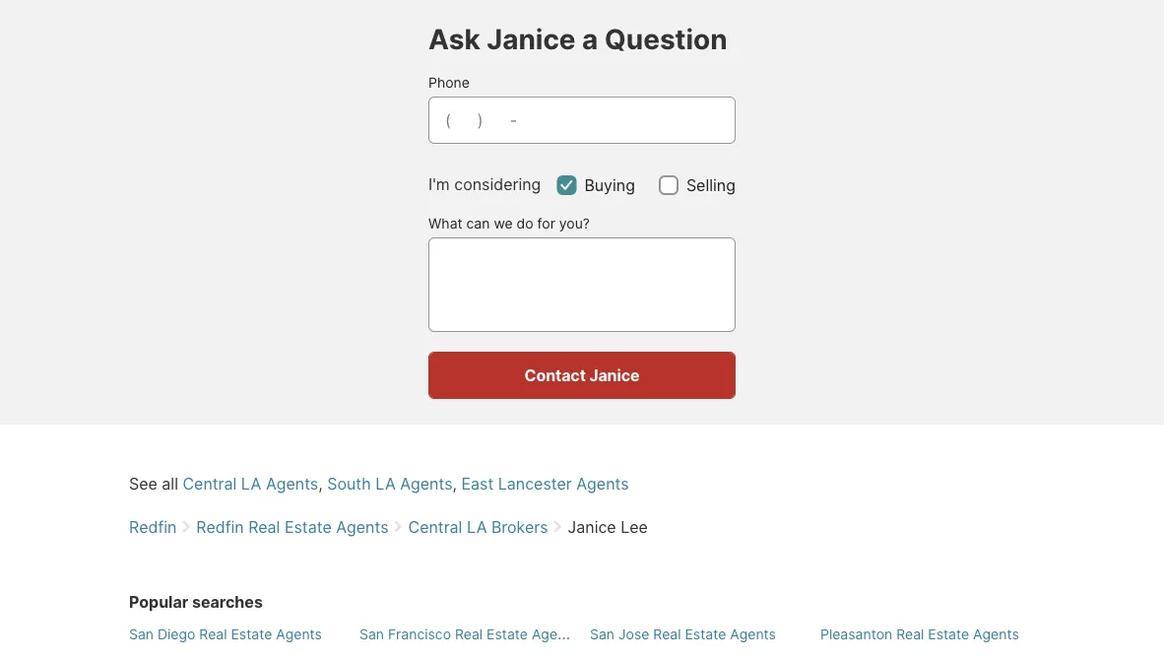 Task type: locate. For each thing, give the bounding box(es) containing it.
searches
[[192, 592, 263, 611]]

1 horizontal spatial la
[[376, 474, 396, 493]]

janice left lee on the right of page
[[568, 517, 617, 536]]

estate down south
[[285, 517, 332, 536]]

janice for contact
[[590, 365, 640, 385]]

janice right contact
[[590, 365, 640, 385]]

san
[[129, 625, 154, 642], [360, 625, 384, 642], [590, 625, 615, 642]]

see all central la agents , south la agents , east lancester agents
[[129, 474, 629, 493]]

0 vertical spatial janice
[[487, 23, 576, 56]]

i'm
[[429, 175, 450, 194]]

Selling checkbox
[[659, 175, 679, 195]]

2 san from the left
[[360, 625, 384, 642]]

san left jose
[[590, 625, 615, 642]]

1 vertical spatial janice
[[590, 365, 640, 385]]

1 horizontal spatial redfin
[[196, 517, 244, 536]]

redfin real estate agents
[[196, 517, 389, 536]]

what can we do for you?
[[429, 215, 590, 231]]

pleasanton real estate agents
[[821, 625, 1020, 642]]

real right jose
[[654, 625, 681, 642]]

1 horizontal spatial ,
[[453, 474, 457, 493]]

redfin for redfin real estate agents
[[196, 517, 244, 536]]

real for san francisco real estate agents
[[455, 625, 483, 642]]

,
[[318, 474, 323, 493], [453, 474, 457, 493]]

estate right the pleasanton
[[929, 625, 970, 642]]

3 san from the left
[[590, 625, 615, 642]]

pleasanton
[[821, 625, 893, 642]]

selling
[[687, 175, 736, 194]]

2 redfin from the left
[[196, 517, 244, 536]]

buying
[[585, 175, 635, 194]]

0 horizontal spatial central
[[183, 474, 237, 493]]

san left the diego
[[129, 625, 154, 642]]

we
[[494, 215, 513, 231]]

san francisco real estate agents
[[360, 625, 578, 642]]

central la brokers
[[408, 517, 548, 536]]

can
[[467, 215, 490, 231]]

la left brokers
[[467, 517, 487, 536]]

san francisco real estate agents link
[[360, 624, 578, 643]]

janice inside button
[[590, 365, 640, 385]]

contact janice button
[[429, 352, 736, 399]]

san for san francisco real estate agents
[[360, 625, 384, 642]]

lancester
[[498, 474, 572, 493]]

Buying checkbox
[[557, 175, 577, 195]]

0 horizontal spatial la
[[241, 474, 262, 493]]

2 , from the left
[[453, 474, 457, 493]]

janice left a
[[487, 23, 576, 56]]

la
[[241, 474, 262, 493], [376, 474, 396, 493], [467, 517, 487, 536]]

estate down searches
[[231, 625, 272, 642]]

estate right francisco
[[487, 625, 528, 642]]

redfin link
[[129, 517, 177, 536]]

2 horizontal spatial san
[[590, 625, 615, 642]]

question
[[605, 23, 728, 56]]

central
[[183, 474, 237, 493], [408, 517, 463, 536]]

estate
[[285, 517, 332, 536], [231, 625, 272, 642], [487, 625, 528, 642], [685, 625, 727, 642], [929, 625, 970, 642]]

central down east
[[408, 517, 463, 536]]

(      )      - text field
[[445, 109, 719, 132]]

janice
[[487, 23, 576, 56], [590, 365, 640, 385], [568, 517, 617, 536]]

1 san from the left
[[129, 625, 154, 642]]

all
[[162, 474, 178, 493]]

real for san diego real estate agents
[[199, 625, 227, 642]]

estate right jose
[[685, 625, 727, 642]]

0 vertical spatial central
[[183, 474, 237, 493]]

1 vertical spatial central
[[408, 517, 463, 536]]

jose
[[619, 625, 650, 642]]

estate for san diego real estate agents
[[231, 625, 272, 642]]

real right the pleasanton
[[897, 625, 925, 642]]

0 horizontal spatial redfin
[[129, 517, 177, 536]]

la up redfin real estate agents link on the left bottom
[[241, 474, 262, 493]]

san jose real estate agents
[[590, 625, 776, 642]]

0 horizontal spatial ,
[[318, 474, 323, 493]]

pleasanton real estate agents link
[[821, 625, 1020, 642]]

redfin
[[129, 517, 177, 536], [196, 517, 244, 536]]

janice lee
[[568, 517, 648, 536]]

agents
[[266, 474, 318, 493], [400, 474, 453, 493], [577, 474, 629, 493], [336, 517, 389, 536], [276, 625, 322, 642], [532, 625, 578, 642], [730, 625, 776, 642], [974, 625, 1020, 642]]

1 redfin from the left
[[129, 517, 177, 536]]

, left south
[[318, 474, 323, 493]]

la right south
[[376, 474, 396, 493]]

central right all
[[183, 474, 237, 493]]

0 horizontal spatial san
[[129, 625, 154, 642]]

contact
[[525, 365, 586, 385]]

, left east
[[453, 474, 457, 493]]

real
[[248, 517, 280, 536], [199, 625, 227, 642], [455, 625, 483, 642], [654, 625, 681, 642], [897, 625, 925, 642]]

real for san jose real estate agents
[[654, 625, 681, 642]]

redfin right redfin 'link'
[[196, 517, 244, 536]]

2 vertical spatial janice
[[568, 517, 617, 536]]

redfin real estate agents link
[[196, 517, 389, 536]]

south
[[327, 474, 371, 493]]

redfin for redfin 'link'
[[129, 517, 177, 536]]

1 horizontal spatial san
[[360, 625, 384, 642]]

popular
[[129, 592, 188, 611]]

1 , from the left
[[318, 474, 323, 493]]

real right francisco
[[455, 625, 483, 642]]

redfin down see
[[129, 517, 177, 536]]

real down searches
[[199, 625, 227, 642]]

san for san diego real estate agents
[[129, 625, 154, 642]]

san left francisco
[[360, 625, 384, 642]]



Task type: describe. For each thing, give the bounding box(es) containing it.
san jose real estate agents link
[[590, 625, 776, 642]]

2 horizontal spatial la
[[467, 517, 487, 536]]

east
[[462, 474, 494, 493]]

you?
[[559, 215, 590, 231]]

do
[[517, 215, 534, 231]]

san diego real estate agents
[[129, 625, 322, 642]]

for
[[538, 215, 556, 231]]

a
[[582, 23, 598, 56]]

i'm considering
[[429, 175, 541, 194]]

considering
[[454, 175, 541, 194]]

see
[[129, 474, 158, 493]]

estate for san francisco real estate agents
[[487, 625, 528, 642]]

what
[[429, 215, 463, 231]]

contact janice
[[525, 365, 640, 385]]

central la brokers link
[[408, 517, 548, 536]]

real up searches
[[248, 517, 280, 536]]

estate for san jose real estate agents
[[685, 625, 727, 642]]

ask janice a question
[[429, 23, 728, 56]]

lee
[[621, 517, 648, 536]]

popular searches
[[129, 592, 263, 611]]

brokers
[[492, 517, 548, 536]]

san for san jose real estate agents
[[590, 625, 615, 642]]

san diego real estate agents link
[[129, 625, 322, 642]]

janice for ask
[[487, 23, 576, 56]]

diego
[[158, 625, 195, 642]]

1 horizontal spatial central
[[408, 517, 463, 536]]

ask
[[429, 23, 481, 56]]

francisco
[[388, 625, 451, 642]]

phone
[[429, 74, 470, 91]]



Task type: vqa. For each thing, say whether or not it's contained in the screenshot.
Lancester
yes



